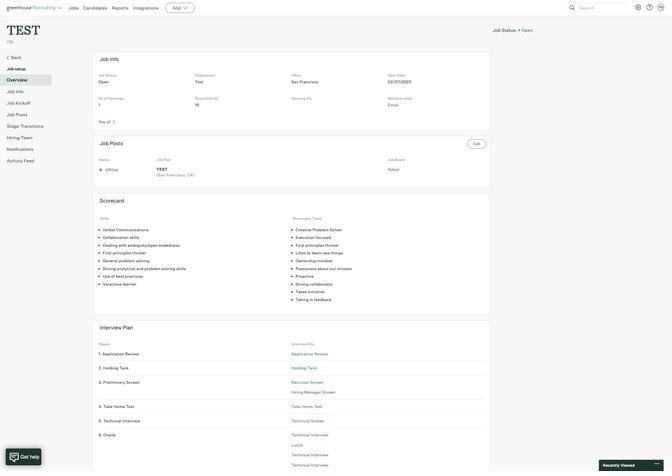 Task type: locate. For each thing, give the bounding box(es) containing it.
1 horizontal spatial job info
[[100, 56, 119, 62]]

1 horizontal spatial open
[[388, 73, 397, 77]]

problem up analytical
[[119, 258, 135, 263]]

2 technical interview from the top
[[292, 453, 329, 457]]

job posts down all
[[100, 140, 123, 146]]

job status:
[[493, 27, 517, 33]]

activity feed link
[[7, 157, 50, 164]]

job kickoff
[[7, 100, 30, 106]]

1 horizontal spatial solving
[[162, 266, 175, 271]]

0 horizontal spatial review
[[125, 351, 139, 356]]

general problem solving
[[103, 258, 150, 263]]

0 vertical spatial skills
[[130, 235, 140, 240]]

verbal communications
[[103, 227, 149, 232]]

1 application from the left
[[102, 351, 125, 356]]

2 holding from the left
[[292, 366, 307, 370]]

application down interview kits
[[292, 351, 314, 356]]

1 technical interview link from the top
[[292, 433, 329, 437]]

email
[[388, 102, 399, 107]]

edit link
[[468, 139, 487, 149]]

open
[[522, 27, 534, 33], [388, 73, 397, 77], [99, 79, 109, 84]]

status up "offline"
[[99, 158, 110, 162]]

test inside test (san francisco, ca)
[[157, 167, 168, 172]]

technical interview
[[292, 433, 329, 437], [292, 453, 329, 457], [292, 463, 329, 467]]

0 horizontal spatial solving
[[136, 258, 150, 263]]

san francisco
[[292, 79, 319, 84]]

of
[[104, 96, 107, 101], [111, 274, 115, 279]]

stage transitions
[[7, 123, 44, 129]]

of for use
[[111, 274, 115, 279]]

job info up job status
[[100, 56, 119, 62]]

0 horizontal spatial job info
[[7, 89, 24, 94]]

test up (san
[[157, 167, 168, 172]]

strong down general
[[103, 266, 116, 271]]

team
[[21, 135, 33, 140]]

test link
[[7, 16, 40, 39]]

thinker up 'things'
[[326, 243, 339, 248]]

1 horizontal spatial test
[[195, 79, 204, 84]]

skills
[[100, 216, 109, 221]]

0 horizontal spatial home
[[114, 404, 125, 409]]

1 horizontal spatial holding
[[292, 366, 307, 370]]

recently
[[604, 463, 621, 468]]

execution
[[296, 235, 315, 240]]

0 horizontal spatial tank
[[119, 366, 129, 370]]

screen right the manager
[[322, 390, 336, 395]]

3 technical interview from the top
[[292, 463, 329, 467]]

focused
[[316, 235, 331, 240]]

job kickoff link
[[7, 100, 50, 106]]

1 horizontal spatial of
[[111, 274, 115, 279]]

take
[[104, 404, 113, 409], [292, 404, 301, 409]]

communications
[[116, 227, 149, 232]]

our
[[330, 266, 337, 271]]

thinker down dealing with ambiguity/open endedness
[[133, 251, 146, 255]]

2 vertical spatial technical interview
[[292, 463, 329, 467]]

0 vertical spatial test
[[7, 21, 40, 38]]

0 horizontal spatial thinker
[[133, 251, 146, 255]]

endedness
[[159, 243, 180, 248]]

job down see all
[[100, 140, 109, 146]]

0 horizontal spatial test
[[7, 21, 40, 38]]

email
[[404, 96, 413, 101]]

info up job kickoff
[[16, 89, 24, 94]]

1 horizontal spatial home
[[302, 404, 313, 409]]

application down stages
[[102, 351, 125, 356]]

holding up the "recruiter" at the left bottom of the page
[[292, 366, 307, 370]]

1 horizontal spatial job posts
[[100, 140, 123, 146]]

1 horizontal spatial test
[[157, 167, 168, 172]]

posts down all
[[110, 140, 123, 146]]

problem
[[313, 227, 329, 232]]

0 horizontal spatial hiring
[[7, 135, 20, 140]]

hiring inside hiring team link
[[7, 135, 20, 140]]

0 horizontal spatial of
[[104, 96, 107, 101]]

1 horizontal spatial review
[[315, 351, 329, 356]]

jobs
[[69, 5, 79, 11]]

0 vertical spatial technical interview
[[292, 433, 329, 437]]

viewed
[[621, 463, 636, 468]]

take right the 4.
[[104, 404, 113, 409]]

francisco,
[[167, 172, 187, 177]]

test up the 5. technical interview
[[126, 404, 135, 409]]

job
[[493, 27, 501, 33], [100, 56, 109, 62], [7, 66, 14, 71], [99, 73, 105, 77], [7, 89, 15, 94], [7, 100, 15, 106], [7, 112, 15, 117], [100, 140, 109, 146], [157, 158, 163, 162], [388, 158, 395, 162]]

mindset
[[318, 258, 333, 263]]

info
[[110, 56, 119, 62], [16, 89, 24, 94]]

1 horizontal spatial application
[[292, 351, 314, 356]]

feed
[[24, 158, 34, 163]]

1 vertical spatial technical interview
[[292, 453, 329, 457]]

td button
[[657, 3, 666, 12]]

hiring team
[[7, 135, 33, 140]]

0 vertical spatial technical interview link
[[292, 433, 329, 437]]

back
[[11, 55, 21, 60]]

0 horizontal spatial test
[[126, 404, 135, 409]]

0 horizontal spatial skills
[[130, 235, 140, 240]]

first down dealing
[[103, 251, 112, 255]]

0 horizontal spatial job posts
[[7, 112, 27, 117]]

technical interview for 3rd technical interview link from the top
[[292, 463, 329, 467]]

first principles thinker up learn
[[296, 243, 339, 248]]

0 horizontal spatial problem
[[119, 258, 135, 263]]

solving down 'endedness'
[[162, 266, 175, 271]]

see all
[[99, 119, 112, 124]]

0 horizontal spatial strong
[[103, 266, 116, 271]]

general
[[103, 258, 118, 263]]

1 horizontal spatial info
[[110, 56, 119, 62]]

review up the holding tank link at the left bottom
[[315, 351, 329, 356]]

tank down application review link
[[308, 366, 317, 370]]

scorecard
[[100, 198, 124, 204]]

job info inside job info link
[[7, 89, 24, 94]]

job posts down job kickoff
[[7, 112, 27, 117]]

of right use
[[111, 274, 115, 279]]

1 horizontal spatial posts
[[110, 140, 123, 146]]

strong analytical and problem solving skills
[[103, 266, 186, 271]]

hiring down the "recruiter" at the left bottom of the page
[[292, 390, 304, 395]]

home up technical screen
[[302, 404, 313, 409]]

strong
[[103, 266, 116, 271], [296, 282, 309, 286]]

2 vertical spatial open
[[99, 79, 109, 84]]

problem right and
[[145, 266, 161, 271]]

Search text field
[[579, 4, 624, 12]]

first up "likes"
[[296, 243, 305, 248]]

0 horizontal spatial application
[[102, 351, 125, 356]]

5. technical interview
[[99, 418, 141, 423]]

job info link
[[7, 88, 50, 95]]

holding right 2.
[[103, 366, 118, 370]]

0 horizontal spatial posts
[[16, 112, 27, 117]]

notifications link
[[7, 146, 50, 152]]

posts down kickoff
[[16, 112, 27, 117]]

open left date
[[388, 73, 397, 77]]

job posts link
[[7, 111, 50, 118]]

hiring down stage
[[7, 135, 20, 140]]

2 horizontal spatial open
[[522, 27, 534, 33]]

job down overview
[[7, 89, 15, 94]]

1 review from the left
[[125, 351, 139, 356]]

19
[[195, 102, 199, 107]]

recruiter
[[292, 380, 310, 385]]

no
[[99, 96, 103, 101]]

test (19)
[[7, 21, 40, 44]]

first principles thinker up general problem solving
[[103, 251, 146, 255]]

0 vertical spatial thinker
[[326, 243, 339, 248]]

learner
[[123, 282, 137, 286]]

1 vertical spatial skills
[[176, 266, 186, 271]]

1 vertical spatial technical interview link
[[292, 453, 329, 457]]

1 horizontal spatial thinker
[[326, 243, 339, 248]]

skills
[[130, 235, 140, 240], [176, 266, 186, 271]]

tank up 3. preliminary screen
[[119, 366, 129, 370]]

take up technical screen
[[292, 404, 301, 409]]

review up 2. holding tank
[[125, 351, 139, 356]]

1 take from the left
[[104, 404, 113, 409]]

1 horizontal spatial strong
[[296, 282, 309, 286]]

initiative
[[308, 289, 325, 294]]

integrations link
[[133, 5, 159, 11]]

0 vertical spatial of
[[104, 96, 107, 101]]

thinker
[[326, 243, 339, 248], [133, 251, 146, 255]]

solver
[[330, 227, 342, 232]]

interview
[[100, 325, 122, 331], [292, 342, 307, 346], [123, 418, 141, 423], [311, 433, 329, 437], [311, 453, 329, 457], [311, 463, 329, 467]]

1 holding from the left
[[103, 366, 118, 370]]

job posts inside job posts link
[[7, 112, 27, 117]]

with
[[119, 243, 127, 248]]

1 vertical spatial first
[[103, 251, 112, 255]]

technical interview link
[[292, 433, 329, 437], [292, 453, 329, 457], [292, 463, 329, 467]]

skills down 'endedness'
[[176, 266, 186, 271]]

2 vertical spatial technical interview link
[[292, 463, 329, 467]]

job left board
[[388, 158, 395, 162]]

0 vertical spatial first principles thinker
[[296, 243, 339, 248]]

1 vertical spatial posts
[[110, 140, 123, 146]]

principles up learn
[[306, 243, 325, 248]]

1 technical interview from the top
[[292, 433, 329, 437]]

1 vertical spatial hiring
[[292, 390, 304, 395]]

open right status: at the right
[[522, 27, 534, 33]]

open down job status
[[99, 79, 109, 84]]

job up no
[[99, 73, 105, 77]]

preliminary
[[103, 380, 125, 385]]

hiring manager screen
[[292, 390, 336, 395]]

best
[[116, 274, 124, 279]]

test down department
[[195, 79, 204, 84]]

1 vertical spatial test
[[157, 167, 168, 172]]

0 vertical spatial problem
[[119, 258, 135, 263]]

of right no
[[104, 96, 107, 101]]

status:
[[502, 27, 517, 33]]

office
[[292, 73, 302, 77]]

principles down the with
[[113, 251, 132, 255]]

1 vertical spatial of
[[111, 274, 115, 279]]

offline
[[104, 167, 118, 172]]

status up no of openings
[[106, 73, 117, 77]]

taking
[[296, 297, 309, 302]]

opening ids
[[292, 96, 312, 101]]

1 vertical spatial first principles thinker
[[103, 251, 146, 255]]

kickoff
[[16, 100, 30, 106]]

job left the setup
[[7, 66, 14, 71]]

application
[[102, 351, 125, 356], [292, 351, 314, 356]]

test down hiring manager screen link
[[314, 404, 323, 409]]

verbal
[[103, 227, 115, 232]]

0 horizontal spatial principles
[[113, 251, 132, 255]]

home up the 5. technical interview
[[114, 404, 125, 409]]

1 vertical spatial strong
[[296, 282, 309, 286]]

1. application review
[[99, 351, 139, 356]]

open date
[[388, 73, 406, 77]]

1 horizontal spatial tank
[[308, 366, 317, 370]]

3 technical interview link from the top
[[292, 463, 329, 467]]

1 horizontal spatial problem
[[145, 266, 161, 271]]

technical interview for second technical interview link
[[292, 453, 329, 457]]

use of best practices
[[103, 274, 143, 279]]

dealing
[[103, 243, 118, 248]]

activity feed
[[7, 158, 34, 163]]

strong up takes
[[296, 282, 309, 286]]

analytical
[[117, 266, 136, 271]]

1 horizontal spatial hiring
[[292, 390, 304, 395]]

and
[[136, 266, 144, 271]]

test up (19) at the top of the page
[[7, 21, 40, 38]]

tank
[[119, 366, 129, 370], [308, 366, 317, 370]]

0 horizontal spatial info
[[16, 89, 24, 94]]

0 horizontal spatial take
[[104, 404, 113, 409]]

job info down overview
[[7, 89, 24, 94]]

job left kickoff
[[7, 100, 15, 106]]

solving up strong analytical and problem solving skills
[[136, 258, 150, 263]]

test for test (19)
[[7, 21, 40, 38]]

1 vertical spatial principles
[[113, 251, 132, 255]]

1 horizontal spatial first
[[296, 243, 305, 248]]

0 vertical spatial job info
[[100, 56, 119, 62]]

1 vertical spatial job info
[[7, 89, 24, 94]]

problem
[[119, 258, 135, 263], [145, 266, 161, 271]]

info up job status
[[110, 56, 119, 62]]

0 horizontal spatial holding
[[103, 366, 118, 370]]

0 vertical spatial strong
[[103, 266, 116, 271]]

candidates link
[[83, 5, 107, 11]]

in
[[310, 297, 314, 302]]

td
[[659, 5, 664, 9]]

1 horizontal spatial principles
[[306, 243, 325, 248]]

ambiguity/open
[[128, 243, 158, 248]]

notifications
[[7, 146, 34, 152]]

0 vertical spatial job posts
[[7, 112, 27, 117]]

skills down communications
[[130, 235, 140, 240]]

1 vertical spatial solving
[[162, 266, 175, 271]]

hiring for hiring team
[[7, 135, 20, 140]]

solving
[[136, 258, 150, 263], [162, 266, 175, 271]]

1 vertical spatial open
[[388, 73, 397, 77]]

1 horizontal spatial take
[[292, 404, 301, 409]]

0 vertical spatial hiring
[[7, 135, 20, 140]]



Task type: vqa. For each thing, say whether or not it's contained in the screenshot.
bottommost First principles thinker
yes



Task type: describe. For each thing, give the bounding box(es) containing it.
holding tank
[[292, 366, 317, 370]]

2 review from the left
[[315, 351, 329, 356]]

practices
[[125, 274, 143, 279]]

of for no
[[104, 96, 107, 101]]

screen up hiring manager screen link
[[311, 380, 324, 385]]

2 technical interview link from the top
[[292, 453, 329, 457]]

jobs link
[[69, 5, 79, 11]]

screen down the take home test link
[[311, 418, 325, 423]]

execution focused
[[296, 235, 331, 240]]

takes initiative
[[296, 289, 325, 294]]

openings
[[108, 96, 124, 101]]

recruiter screen
[[292, 380, 324, 385]]

2 home from the left
[[302, 404, 313, 409]]

job setup
[[7, 66, 26, 71]]

1 horizontal spatial skills
[[176, 266, 186, 271]]

2. holding tank
[[99, 366, 129, 370]]

interview kits
[[292, 342, 315, 346]]

holding tank link
[[292, 366, 317, 370]]

1 vertical spatial job posts
[[100, 140, 123, 146]]

0 horizontal spatial open
[[99, 79, 109, 84]]

2 take from the left
[[292, 404, 301, 409]]

0 vertical spatial status
[[106, 73, 117, 77]]

post
[[164, 158, 171, 162]]

plan
[[123, 325, 133, 331]]

adept link
[[388, 167, 400, 172]]

creative problem solver
[[296, 227, 342, 232]]

0 horizontal spatial first
[[103, 251, 112, 255]]

0 vertical spatial solving
[[136, 258, 150, 263]]

1 tank from the left
[[119, 366, 129, 370]]

lunch link
[[292, 443, 304, 447]]

3. preliminary screen
[[99, 380, 140, 385]]

(19)
[[7, 39, 14, 44]]

1 vertical spatial thinker
[[133, 251, 146, 255]]

6. onsite
[[99, 433, 116, 437]]

voracious learner
[[103, 282, 137, 286]]

strong collaborator
[[296, 282, 333, 286]]

screen right preliminary
[[126, 380, 140, 385]]

new
[[323, 251, 331, 255]]

strong for strong collaborator
[[296, 282, 309, 286]]

strong for strong analytical and problem solving skills
[[103, 266, 116, 271]]

(san
[[157, 172, 166, 177]]

1 home from the left
[[114, 404, 125, 409]]

personality
[[293, 216, 312, 221]]

likes
[[296, 251, 306, 255]]

mission
[[337, 266, 352, 271]]

stages
[[99, 342, 110, 346]]

francisco
[[300, 79, 319, 84]]

kits
[[308, 342, 315, 346]]

2 horizontal spatial test
[[314, 404, 323, 409]]

hiring for hiring manager screen
[[292, 390, 304, 395]]

job up job status
[[100, 56, 109, 62]]

greenhouse recruiting image
[[7, 5, 57, 11]]

maildrop
[[388, 96, 403, 101]]

take home test link
[[292, 404, 323, 409]]

passionate
[[296, 266, 317, 271]]

opening
[[292, 96, 306, 101]]

about
[[318, 266, 329, 271]]

ids
[[307, 96, 312, 101]]

board
[[395, 158, 405, 162]]

0 vertical spatial principles
[[306, 243, 325, 248]]

0 vertical spatial info
[[110, 56, 119, 62]]

4.
[[99, 404, 103, 409]]

technical screen link
[[292, 418, 325, 423]]

configure image
[[636, 4, 643, 11]]

see all link
[[99, 119, 115, 124]]

onsite
[[103, 433, 116, 437]]

learn
[[312, 251, 322, 255]]

technical screen
[[292, 418, 325, 423]]

0 horizontal spatial first principles thinker
[[103, 251, 146, 255]]

0 vertical spatial posts
[[16, 112, 27, 117]]

technical for 3rd technical interview link from the top
[[292, 463, 310, 467]]

things
[[331, 251, 344, 255]]

manager
[[305, 390, 322, 395]]

test for test (san francisco, ca)
[[157, 167, 168, 172]]

1 horizontal spatial first principles thinker
[[296, 243, 339, 248]]

2.
[[99, 366, 102, 370]]

department
[[195, 73, 215, 77]]

technical for technical screen link
[[292, 418, 310, 423]]

technical for third technical interview link from the bottom
[[292, 433, 310, 437]]

job left post
[[157, 158, 163, 162]]

recently viewed
[[604, 463, 636, 468]]

san
[[292, 79, 299, 84]]

1.
[[99, 351, 102, 356]]

technical for second technical interview link
[[292, 453, 310, 457]]

ca)
[[187, 172, 195, 177]]

to
[[307, 251, 311, 255]]

1 vertical spatial status
[[99, 158, 110, 162]]

activity
[[7, 158, 23, 163]]

setup
[[15, 66, 26, 71]]

stage transitions link
[[7, 123, 50, 129]]

td button
[[658, 4, 665, 11]]

4. take home test
[[99, 404, 135, 409]]

reports
[[112, 5, 129, 11]]

test (san francisco, ca)
[[157, 167, 195, 177]]

back link
[[7, 54, 50, 61]]

id
[[215, 96, 219, 101]]

maildrop email
[[388, 96, 413, 101]]

1 vertical spatial problem
[[145, 266, 161, 271]]

02/07/2023
[[388, 79, 412, 84]]

email link
[[388, 102, 399, 107]]

integrations
[[133, 5, 159, 11]]

taking in feedback
[[296, 297, 332, 302]]

overview
[[7, 77, 27, 83]]

application review
[[292, 351, 329, 356]]

ownership mindset
[[296, 258, 333, 263]]

technical interview for third technical interview link from the bottom
[[292, 433, 329, 437]]

job left status: at the right
[[493, 27, 501, 33]]

1 vertical spatial info
[[16, 89, 24, 94]]

0 vertical spatial first
[[296, 243, 305, 248]]

passionate about our mission
[[296, 266, 352, 271]]

use
[[103, 274, 110, 279]]

6.
[[99, 433, 102, 437]]

job up stage
[[7, 112, 15, 117]]

date
[[398, 73, 406, 77]]

2 tank from the left
[[308, 366, 317, 370]]

take home test
[[292, 404, 323, 409]]

requisition
[[195, 96, 214, 101]]

2 application from the left
[[292, 351, 314, 356]]

recruiter screen link
[[292, 380, 324, 385]]

0 vertical spatial open
[[522, 27, 534, 33]]

1
[[99, 102, 100, 107]]



